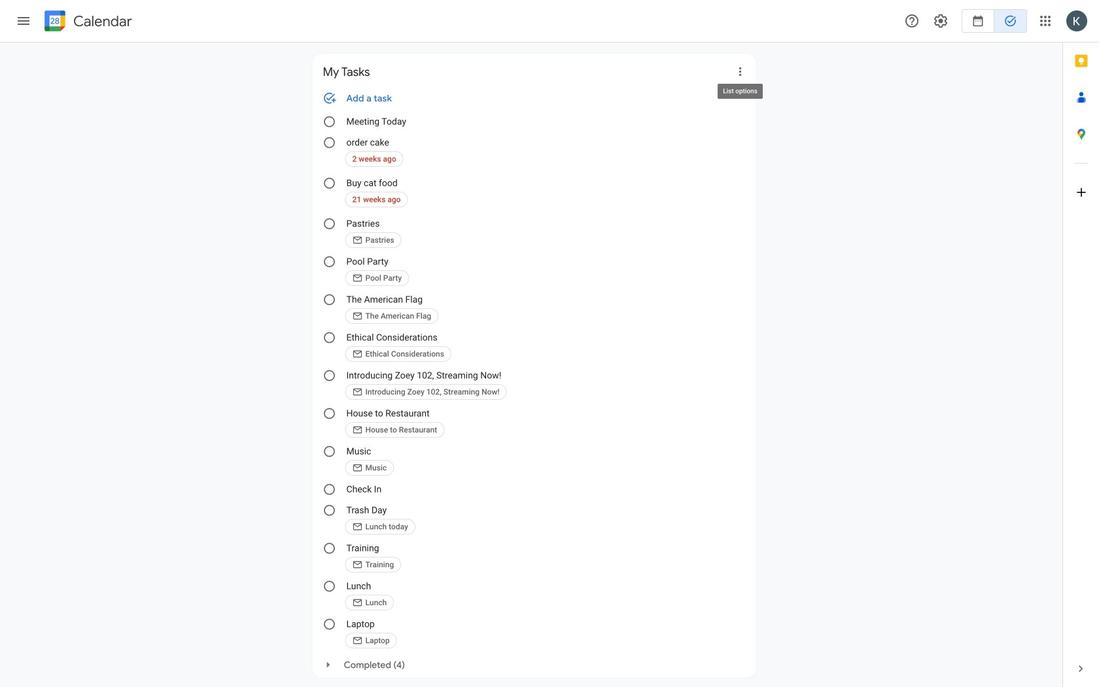 Task type: describe. For each thing, give the bounding box(es) containing it.
calendar element
[[42, 8, 132, 37]]

support menu image
[[904, 13, 920, 29]]

settings menu image
[[933, 13, 949, 29]]



Task type: vqa. For each thing, say whether or not it's contained in the screenshot.
heading within Calendar element
yes



Task type: locate. For each thing, give the bounding box(es) containing it.
heading inside calendar element
[[71, 13, 132, 29]]

heading
[[71, 13, 132, 29]]

tab list
[[1063, 43, 1099, 650]]

tasks sidebar image
[[16, 13, 31, 29]]



